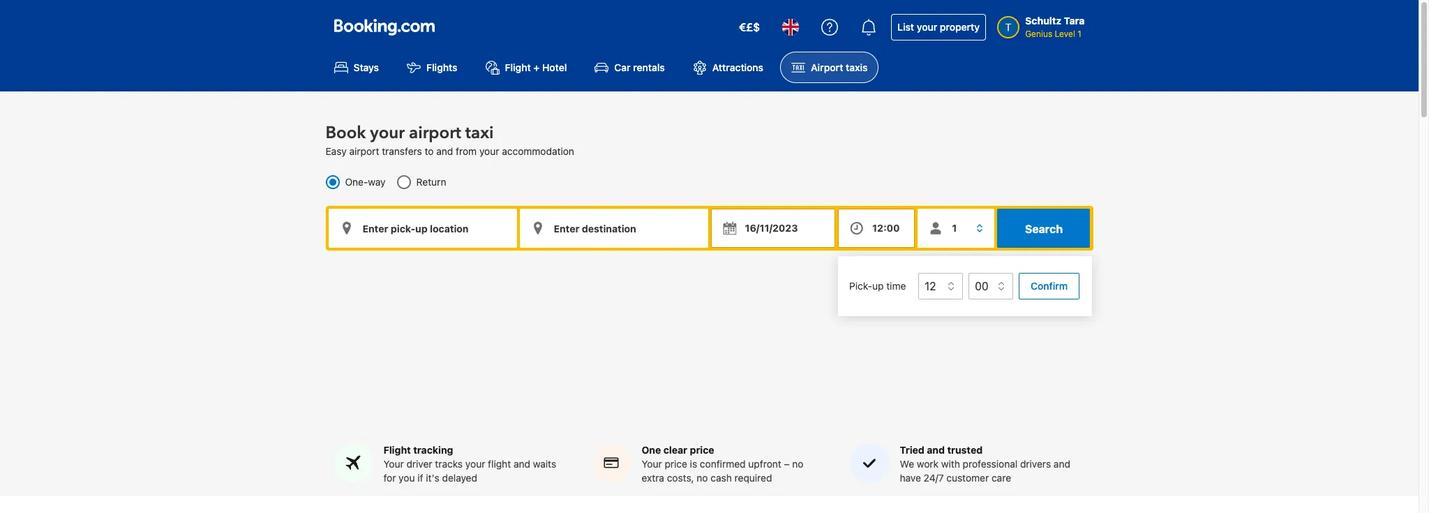 Task type: locate. For each thing, give the bounding box(es) containing it.
hotel
[[542, 62, 567, 73]]

12:00
[[873, 222, 900, 234]]

professional
[[963, 458, 1018, 470]]

costs,
[[667, 472, 694, 484]]

and right flight
[[514, 458, 531, 470]]

1 vertical spatial flight
[[384, 444, 411, 456]]

no
[[792, 458, 804, 470], [697, 472, 708, 484]]

flight up driver
[[384, 444, 411, 456]]

stays link
[[323, 52, 390, 83]]

0 horizontal spatial airport
[[349, 145, 379, 157]]

with
[[941, 458, 960, 470]]

flight left +
[[505, 62, 531, 73]]

one
[[642, 444, 661, 456]]

required
[[735, 472, 772, 484]]

delayed
[[442, 472, 477, 484]]

1 vertical spatial price
[[665, 458, 687, 470]]

rentals
[[633, 62, 665, 73]]

airport
[[409, 122, 461, 145], [349, 145, 379, 157]]

tracking
[[413, 444, 453, 456]]

from
[[456, 145, 477, 157]]

flight tracking your driver tracks your flight and waits for you if it's delayed
[[384, 444, 556, 484]]

you
[[399, 472, 415, 484]]

booking.com online hotel reservations image
[[334, 19, 434, 36]]

car
[[615, 62, 631, 73]]

0 vertical spatial no
[[792, 458, 804, 470]]

search
[[1025, 223, 1063, 235]]

16/11/2023 button
[[711, 209, 836, 248]]

list
[[898, 21, 914, 33]]

car rentals
[[615, 62, 665, 73]]

your
[[384, 458, 404, 470], [642, 458, 662, 470]]

if
[[418, 472, 423, 484]]

tried
[[900, 444, 925, 456]]

genius
[[1025, 29, 1053, 39]]

return
[[416, 176, 446, 188]]

and inside the book your airport taxi easy airport transfers to and from your accommodation
[[436, 145, 453, 157]]

one clear price your price is confirmed upfront – no extra costs, no cash required
[[642, 444, 804, 484]]

and inside flight tracking your driver tracks your flight and waits for you if it's delayed
[[514, 458, 531, 470]]

airport up to
[[409, 122, 461, 145]]

confirmed
[[700, 458, 746, 470]]

cash
[[711, 472, 732, 484]]

one-
[[345, 176, 368, 188]]

it's
[[426, 472, 440, 484]]

drivers
[[1020, 458, 1051, 470]]

no down is
[[697, 472, 708, 484]]

your right list
[[917, 21, 938, 33]]

1 horizontal spatial flight
[[505, 62, 531, 73]]

flight
[[505, 62, 531, 73], [384, 444, 411, 456]]

no right –
[[792, 458, 804, 470]]

your
[[917, 21, 938, 33], [370, 122, 405, 145], [480, 145, 499, 157], [465, 458, 485, 470]]

trusted
[[948, 444, 983, 456]]

and
[[436, 145, 453, 157], [927, 444, 945, 456], [514, 458, 531, 470], [1054, 458, 1071, 470]]

flight + hotel link
[[474, 52, 578, 83]]

0 vertical spatial flight
[[505, 62, 531, 73]]

2 your from the left
[[642, 458, 662, 470]]

flight inside flight tracking your driver tracks your flight and waits for you if it's delayed
[[384, 444, 411, 456]]

0 horizontal spatial no
[[697, 472, 708, 484]]

is
[[690, 458, 697, 470]]

0 vertical spatial airport
[[409, 122, 461, 145]]

0 horizontal spatial flight
[[384, 444, 411, 456]]

car rentals link
[[584, 52, 676, 83]]

1 your from the left
[[384, 458, 404, 470]]

price down the clear
[[665, 458, 687, 470]]

your down taxi
[[480, 145, 499, 157]]

flight for flight + hotel
[[505, 62, 531, 73]]

and right drivers
[[1054, 458, 1071, 470]]

–
[[784, 458, 790, 470]]

1 horizontal spatial airport
[[409, 122, 461, 145]]

for
[[384, 472, 396, 484]]

1
[[1078, 29, 1082, 39]]

flight for flight tracking your driver tracks your flight and waits for you if it's delayed
[[384, 444, 411, 456]]

confirm
[[1031, 280, 1068, 292]]

0 vertical spatial price
[[690, 444, 714, 456]]

taxis
[[846, 62, 868, 73]]

price
[[690, 444, 714, 456], [665, 458, 687, 470]]

+
[[534, 62, 540, 73]]

price up is
[[690, 444, 714, 456]]

€£$ button
[[731, 10, 769, 44]]

1 horizontal spatial your
[[642, 458, 662, 470]]

tracks
[[435, 458, 463, 470]]

your up delayed
[[465, 458, 485, 470]]

work
[[917, 458, 939, 470]]

1 vertical spatial no
[[697, 472, 708, 484]]

your inside flight tracking your driver tracks your flight and waits for you if it's delayed
[[465, 458, 485, 470]]

your up transfers
[[370, 122, 405, 145]]

your down one
[[642, 458, 662, 470]]

upfront
[[749, 458, 782, 470]]

tried and trusted we work with professional drivers and have 24/7 customer care
[[900, 444, 1071, 484]]

book your airport taxi easy airport transfers to and from your accommodation
[[326, 122, 574, 157]]

1 horizontal spatial no
[[792, 458, 804, 470]]

0 horizontal spatial price
[[665, 458, 687, 470]]

your up for
[[384, 458, 404, 470]]

airport taxis link
[[780, 52, 879, 83]]

airport down book
[[349, 145, 379, 157]]

and right to
[[436, 145, 453, 157]]

pick-up time
[[850, 280, 906, 292]]

0 horizontal spatial your
[[384, 458, 404, 470]]

level
[[1055, 29, 1076, 39]]



Task type: vqa. For each thing, say whether or not it's contained in the screenshot.
union
no



Task type: describe. For each thing, give the bounding box(es) containing it.
way
[[368, 176, 386, 188]]

accommodation
[[502, 145, 574, 157]]

one-way
[[345, 176, 386, 188]]

time
[[887, 280, 906, 292]]

list your property
[[898, 21, 980, 33]]

your inside flight tracking your driver tracks your flight and waits for you if it's delayed
[[384, 458, 404, 470]]

flight + hotel
[[505, 62, 567, 73]]

flight
[[488, 458, 511, 470]]

airport
[[811, 62, 843, 73]]

24/7
[[924, 472, 944, 484]]

have
[[900, 472, 921, 484]]

attractions link
[[682, 52, 775, 83]]

property
[[940, 21, 980, 33]]

to
[[425, 145, 434, 157]]

1 horizontal spatial price
[[690, 444, 714, 456]]

16/11/2023
[[745, 222, 798, 234]]

1 vertical spatial airport
[[349, 145, 379, 157]]

your inside one clear price your price is confirmed upfront – no extra costs, no cash required
[[642, 458, 662, 470]]

schultz
[[1025, 15, 1062, 27]]

attractions
[[712, 62, 764, 73]]

we
[[900, 458, 914, 470]]

extra
[[642, 472, 664, 484]]

easy
[[326, 145, 347, 157]]

flights link
[[396, 52, 469, 83]]

tara
[[1064, 15, 1085, 27]]

pick-
[[850, 280, 873, 292]]

airport taxis
[[811, 62, 868, 73]]

care
[[992, 472, 1011, 484]]

confirm button
[[1019, 273, 1080, 300]]

12:00 button
[[838, 209, 915, 248]]

customer
[[947, 472, 989, 484]]

stays
[[354, 62, 379, 73]]

search button
[[998, 209, 1091, 248]]

waits
[[533, 458, 556, 470]]

driver
[[407, 458, 432, 470]]

and up work
[[927, 444, 945, 456]]

clear
[[664, 444, 688, 456]]

€£$
[[739, 21, 760, 34]]

taxi
[[465, 122, 494, 145]]

flights
[[427, 62, 458, 73]]

book
[[326, 122, 366, 145]]

list your property link
[[891, 14, 986, 40]]

Enter destination text field
[[520, 209, 708, 248]]

Enter pick-up location text field
[[328, 209, 517, 248]]

transfers
[[382, 145, 422, 157]]

up
[[873, 280, 884, 292]]

schultz tara genius level 1
[[1025, 15, 1085, 39]]



